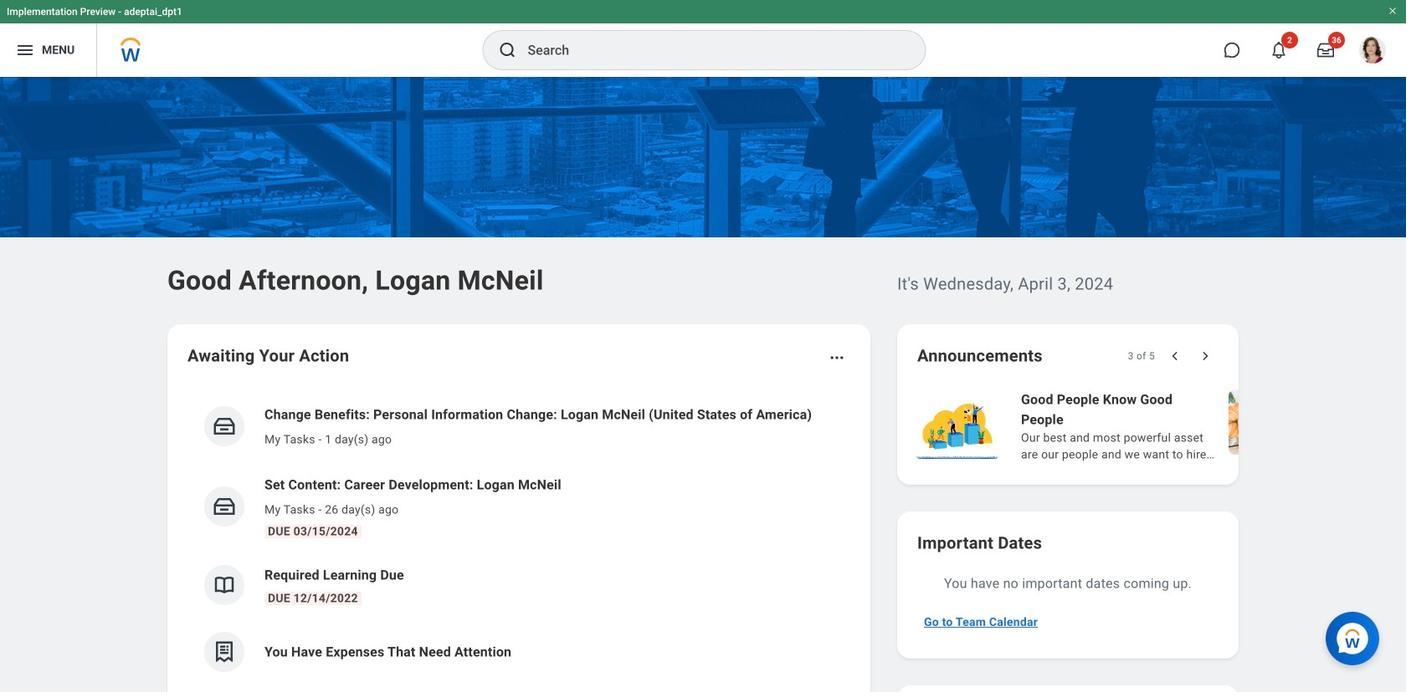 Task type: vqa. For each thing, say whether or not it's contained in the screenshot.
the 'justify' image on the left top of page
yes



Task type: locate. For each thing, give the bounding box(es) containing it.
justify image
[[15, 40, 35, 60]]

book open image
[[212, 573, 237, 598]]

profile logan mcneil image
[[1359, 37, 1386, 67]]

status
[[1128, 350, 1155, 363]]

banner
[[0, 0, 1406, 77]]

notifications large image
[[1270, 42, 1287, 59]]

search image
[[498, 40, 518, 60]]

close environment banner image
[[1388, 6, 1398, 16]]

list
[[281, 388, 1406, 465], [187, 392, 850, 686]]

main content
[[0, 77, 1406, 693]]



Task type: describe. For each thing, give the bounding box(es) containing it.
inbox image
[[212, 414, 237, 439]]

Search Workday  search field
[[528, 32, 891, 69]]

dashboard expenses image
[[212, 640, 237, 665]]

chevron right small image
[[1197, 348, 1214, 365]]

inbox large image
[[1317, 42, 1334, 59]]

inbox image
[[212, 495, 237, 520]]

chevron left small image
[[1167, 348, 1183, 365]]



